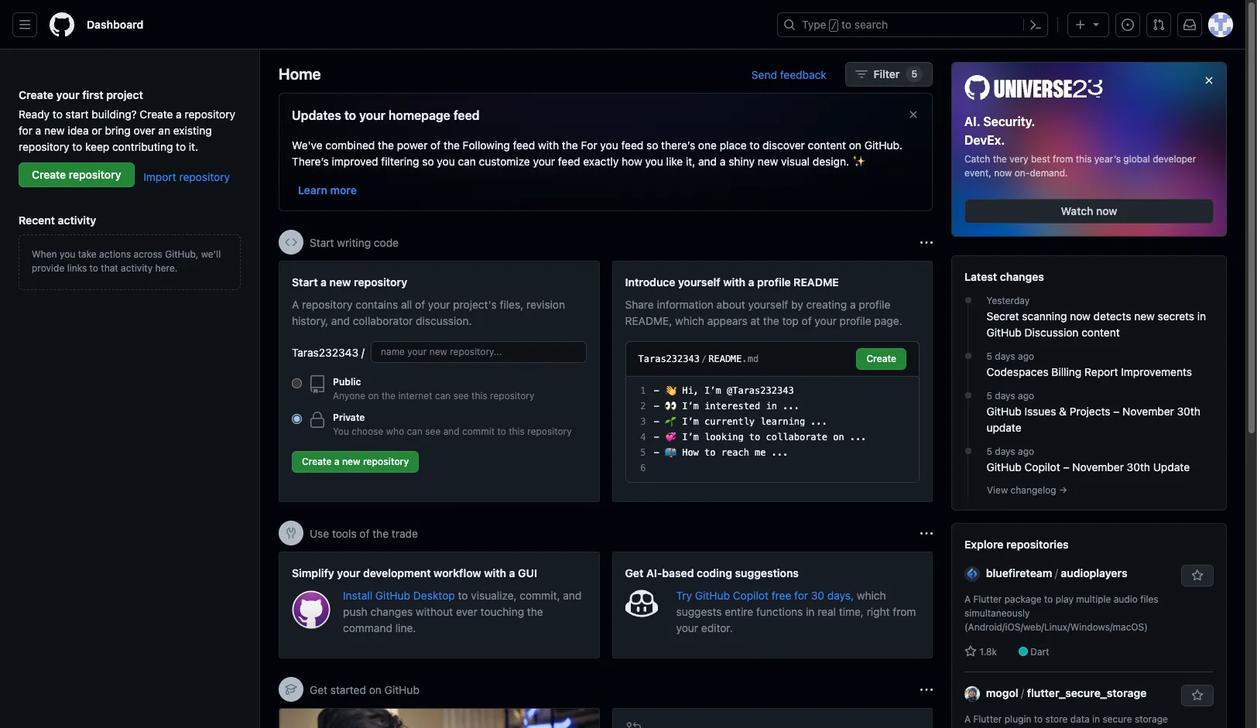 Task type: vqa. For each thing, say whether or not it's contained in the screenshot.
EVER at bottom
yes



Task type: describe. For each thing, give the bounding box(es) containing it.
your inside 'we've combined the power of the following feed with the for you feed so there's one place to discover content on github. there's improved filtering so you can customize your feed exactly how you like it, and a shiny new visual design. ✨'
[[533, 155, 555, 168]]

create a new repository
[[302, 456, 409, 468]]

writing
[[337, 236, 371, 249]]

try github copilot free for 30 days,
[[676, 589, 857, 602]]

none radio inside create a new repository element
[[292, 414, 302, 424]]

0 vertical spatial profile
[[757, 276, 791, 289]]

2 vertical spatial profile
[[840, 314, 871, 327]]

in inside which suggests entire functions in real time, right from your editor.
[[806, 605, 815, 619]]

top
[[782, 314, 799, 327]]

why am i seeing this? image for get ai-based coding suggestions
[[920, 528, 933, 540]]

ready
[[19, 108, 50, 121]]

new inside create your first project ready to start building? create a repository for a new idea or bring over an existing repository to keep contributing to it.
[[44, 124, 65, 137]]

0 vertical spatial git pull request image
[[1153, 19, 1165, 31]]

on inside 'we've combined the power of the following feed with the for you feed so there's one place to discover content on github. there's improved filtering so you can customize your feed exactly how you like it, and a shiny new visual design. ✨'
[[849, 139, 862, 152]]

your up "install"
[[337, 567, 360, 580]]

github,
[[165, 249, 198, 260]]

keep
[[85, 140, 109, 153]]

1 vertical spatial so
[[422, 155, 434, 168]]

1
[[640, 386, 646, 396]]

which inside which suggests entire functions in real time, right from your editor.
[[857, 589, 886, 602]]

revision
[[526, 298, 565, 311]]

why am i seeing this? image for introduce yourself with a profile readme
[[920, 237, 933, 249]]

bluefireteam
[[986, 566, 1052, 580]]

command
[[343, 622, 392, 635]]

when you take actions across github, we'll provide links to that activity here.
[[32, 249, 221, 274]]

this inside the public anyone on the internet can see this repository
[[471, 390, 487, 402]]

4 - from the top
[[654, 432, 659, 443]]

secret scanning now detects new secrets in github discussion content link
[[987, 308, 1214, 340]]

filter
[[874, 67, 900, 81]]

it,
[[686, 155, 695, 168]]

without
[[416, 605, 453, 619]]

repository inside private you choose who can see and commit to this repository
[[527, 426, 572, 437]]

view changelog →
[[987, 484, 1067, 496]]

repository inside a repository contains all of your project's files, revision history, and collaborator discussion.
[[302, 298, 353, 311]]

30
[[811, 589, 825, 602]]

year's
[[1094, 153, 1121, 165]]

how
[[622, 155, 642, 168]]

can inside the public anyone on the internet can see this repository
[[435, 390, 451, 402]]

activity inside when you take actions across github, we'll provide links to that activity here.
[[121, 262, 153, 274]]

introduce yourself with a profile readme
[[625, 276, 839, 289]]

a for a repository contains all of your project's files, revision history, and collaborator discussion.
[[292, 298, 299, 311]]

dot fill image for secret scanning now detects new secrets in github discussion content
[[962, 294, 974, 306]]

2
[[640, 401, 646, 412]]

to right 'how'
[[705, 447, 716, 458]]

... right me
[[772, 447, 788, 458]]

provide
[[32, 262, 64, 274]]

like
[[666, 155, 683, 168]]

feed left the exactly
[[558, 155, 580, 168]]

private
[[333, 412, 365, 423]]

secure
[[1103, 713, 1132, 725]]

create for create repository
[[32, 168, 66, 181]]

ai.
[[965, 114, 980, 128]]

dot fill image
[[962, 350, 974, 362]]

use tools of the trade
[[310, 527, 418, 540]]

github up what is github? element
[[384, 683, 420, 696]]

1 - from the top
[[654, 386, 659, 396]]

create for create a new repository
[[302, 456, 332, 468]]

at
[[751, 314, 760, 327]]

filtering
[[381, 155, 419, 168]]

send
[[752, 68, 777, 81]]

the inside ai. security. devex. catch the very best from this year's global developer event, now on-demand.
[[993, 153, 1007, 165]]

a up history,
[[321, 276, 327, 289]]

catch
[[965, 153, 990, 165]]

of inside 'we've combined the power of the following feed with the for you feed so there's one place to discover content on github. there's improved filtering so you can customize your feed exactly how you like it, and a shiny new visual design. ✨'
[[431, 139, 441, 152]]

see inside private you choose who can see and commit to this repository
[[425, 426, 441, 437]]

command palette image
[[1030, 19, 1042, 31]]

days for github copilot – november 30th update
[[995, 446, 1015, 457]]

the inside the share information about yourself by creating a profile readme, which appears at the top of your profile page.
[[763, 314, 779, 327]]

0 horizontal spatial git pull request image
[[625, 722, 644, 728]]

i'm right 🌱
[[682, 416, 699, 427]]

a up the share information about yourself by creating a profile readme, which appears at the top of your profile page.
[[748, 276, 754, 289]]

import
[[143, 170, 176, 183]]

/ for taras232343 /
[[361, 346, 365, 359]]

a left gui
[[509, 567, 515, 580]]

simplify your development workflow with a gui
[[292, 567, 537, 580]]

days for github issues & projects – november 30th update
[[995, 390, 1015, 401]]

and inside 'we've combined the power of the following feed with the for you feed so there's one place to discover content on github. there's improved filtering so you can customize your feed exactly how you like it, and a shiny new visual design. ✨'
[[698, 155, 717, 168]]

secrets
[[1158, 309, 1195, 322]]

feed up 'how'
[[621, 139, 644, 152]]

repo image
[[308, 375, 327, 394]]

your inside which suggests entire functions in real time, right from your editor.
[[676, 622, 698, 635]]

repository down "it."
[[179, 170, 230, 183]]

create for create your first project ready to start building? create a repository for a new idea or bring over an existing repository to keep contributing to it.
[[19, 88, 53, 101]]

0 vertical spatial readme
[[794, 276, 839, 289]]

repositories
[[1007, 538, 1069, 551]]

exactly
[[583, 155, 619, 168]]

you right filtering
[[437, 155, 455, 168]]

a inside the share information about yourself by creating a profile readme, which appears at the top of your profile page.
[[850, 298, 856, 311]]

and inside a repository contains all of your project's files, revision history, and collaborator discussion.
[[331, 314, 350, 327]]

across
[[134, 249, 162, 260]]

repository down keep
[[69, 168, 121, 181]]

github inside simplify your development workflow with a gui element
[[375, 589, 410, 602]]

recent activity
[[19, 214, 96, 227]]

dot fill image for github issues & projects – november 30th update
[[962, 389, 974, 401]]

github desktop image
[[292, 591, 331, 629]]

learn
[[298, 183, 327, 197]]

devex.
[[965, 133, 1005, 147]]

a up existing at the top left of page
[[176, 108, 182, 121]]

... right collaborate
[[850, 432, 867, 443]]

install github desktop
[[343, 589, 458, 602]]

contains
[[356, 298, 398, 311]]

Repository name text field
[[371, 341, 586, 363]]

x image
[[907, 108, 920, 121]]

on right started
[[369, 683, 382, 696]]

@mogol profile image
[[965, 687, 980, 702]]

get ai-based coding suggestions element
[[612, 552, 933, 659]]

explore
[[965, 538, 1004, 551]]

create up an
[[140, 108, 173, 121]]

suggestions
[[735, 567, 799, 580]]

star image
[[965, 645, 977, 658]]

visualize,
[[471, 589, 517, 602]]

get for get ai-based coding suggestions
[[625, 567, 644, 580]]

github inside 5 days ago github issues & projects – november 30th update
[[987, 405, 1022, 418]]

reach
[[721, 447, 749, 458]]

the left following
[[444, 139, 460, 152]]

i'm up 'how'
[[682, 432, 699, 443]]

days for codespaces billing report improvements
[[995, 350, 1015, 362]]

from inside which suggests entire functions in real time, right from your editor.
[[893, 605, 916, 619]]

bluefireteam / audioplayers
[[986, 566, 1128, 580]]

5 for github copilot – november 30th update
[[987, 446, 992, 457]]

content inside 'we've combined the power of the following feed with the for you feed so there's one place to discover content on github. there's improved filtering so you can customize your feed exactly how you like it, and a shiny new visual design. ✨'
[[808, 139, 846, 152]]

changes inside 'to visualize, commit, and push changes without ever touching the command line.'
[[370, 605, 413, 619]]

project's
[[453, 298, 497, 311]]

&
[[1059, 405, 1067, 418]]

and inside 'to visualize, commit, and push changes without ever touching the command line.'
[[563, 589, 582, 602]]

touching
[[480, 605, 524, 619]]

contributing
[[112, 140, 173, 153]]

discussion.
[[416, 314, 472, 327]]

see inside the public anyone on the internet can see this repository
[[453, 390, 469, 402]]

you inside when you take actions across github, we'll provide links to that activity here.
[[60, 249, 75, 260]]

take
[[78, 249, 97, 260]]

install github desktop link
[[343, 589, 458, 602]]

to up combined at the left top of the page
[[344, 108, 356, 122]]

workflow
[[434, 567, 481, 580]]

audio
[[1114, 593, 1138, 605]]

flutter for bluefireteam
[[973, 593, 1002, 605]]

new down writing
[[330, 276, 351, 289]]

filter image
[[855, 68, 868, 81]]

get started on github
[[310, 683, 420, 696]]

visual
[[781, 155, 810, 168]]

changes inside 'explore' element
[[1000, 270, 1044, 283]]

@bluefireteam profile image
[[965, 567, 980, 582]]

repository up contains
[[354, 276, 407, 289]]

new inside button
[[342, 456, 361, 468]]

to inside 'to visualize, commit, and push changes without ever touching the command line.'
[[458, 589, 468, 602]]

days,
[[827, 589, 854, 602]]

there's
[[292, 155, 329, 168]]

– inside 5 days ago github issues & projects – november 30th update
[[1114, 405, 1120, 418]]

triangle down image
[[1090, 18, 1102, 30]]

you
[[333, 426, 349, 437]]

i'm down "hi,"
[[682, 401, 699, 412]]

global
[[1124, 153, 1150, 165]]

a for a flutter package to play multiple audio files simultaneously (android/ios/web/linux/windows/macos)
[[965, 593, 971, 605]]

following
[[463, 139, 510, 152]]

(android/ios/web/linux/windows/macos)
[[965, 621, 1148, 633]]

about
[[717, 298, 745, 311]]

start writing code
[[310, 236, 399, 249]]

can inside 'we've combined the power of the following feed with the for you feed so there's one place to discover content on github. there's improved filtering so you can customize your feed exactly how you like it, and a shiny new visual design. ✨'
[[458, 155, 476, 168]]

feed up following
[[454, 108, 480, 122]]

based
[[662, 567, 694, 580]]

trade
[[392, 527, 418, 540]]

a down ready
[[35, 124, 41, 137]]

appears
[[707, 314, 748, 327]]

to inside 'we've combined the power of the following feed with the for you feed so there's one place to discover content on github. there's improved filtering so you can customize your feed exactly how you like it, and a shiny new visual design. ✨'
[[750, 139, 760, 152]]

watch now
[[1061, 204, 1117, 217]]

6
[[640, 463, 646, 474]]

2 - from the top
[[654, 401, 659, 412]]

dashboard
[[87, 18, 144, 31]]

flutter_secure_storage
[[1027, 686, 1147, 700]]

start for start a new repository
[[292, 276, 318, 289]]

in inside "explore repositories" navigation
[[1092, 713, 1100, 725]]

entire
[[725, 605, 753, 619]]

to left store
[[1034, 713, 1043, 725]]

yesterday
[[987, 295, 1030, 306]]

lock image
[[308, 411, 327, 430]]

of right tools
[[360, 527, 370, 540]]

mogol
[[986, 686, 1018, 700]]

taras232343 / readme .md
[[638, 354, 759, 365]]

security.
[[984, 114, 1035, 128]]

coding
[[697, 567, 732, 580]]

in inside 1 - 👋 hi, i'm @taras232343 2 - 👀 i'm interested in ... 3 - 🌱 i'm currently learning ... 4 - 💞️ i'm looking to collaborate on ... 5 - 📫 how to reach me ... 6
[[766, 401, 777, 412]]

1 vertical spatial with
[[723, 276, 746, 289]]

the up filtering
[[378, 139, 394, 152]]

github issues & projects – november 30th update link
[[987, 403, 1214, 436]]

5 right "filter"
[[911, 68, 917, 80]]

you up the exactly
[[600, 139, 618, 152]]

dot fill image for github copilot – november 30th update
[[962, 445, 974, 457]]

💞️
[[665, 432, 677, 443]]

import repository link
[[143, 170, 230, 183]]

get ai-based coding suggestions
[[625, 567, 799, 580]]

to left "it."
[[176, 140, 186, 153]]



Task type: locate. For each thing, give the bounding box(es) containing it.
get
[[625, 567, 644, 580], [310, 683, 328, 696]]

your inside create your first project ready to start building? create a repository for a new idea or bring over an existing repository to keep contributing to it.
[[56, 88, 79, 101]]

share
[[625, 298, 654, 311]]

from right right
[[893, 605, 916, 619]]

existing
[[173, 124, 212, 137]]

who
[[386, 426, 404, 437]]

to left play at the bottom right of page
[[1044, 593, 1053, 605]]

... up collaborate
[[811, 416, 828, 427]]

1 flutter from the top
[[973, 593, 1002, 605]]

activity down across
[[121, 262, 153, 274]]

– inside the 5 days ago github copilot – november 30th update
[[1063, 460, 1070, 473]]

plus image
[[1075, 19, 1087, 31]]

1 vertical spatial profile
[[859, 298, 891, 311]]

1 ago from the top
[[1018, 350, 1034, 362]]

1 horizontal spatial readme
[[794, 276, 839, 289]]

/
[[831, 20, 837, 31], [361, 346, 365, 359], [701, 354, 707, 365], [1055, 566, 1058, 580], [1021, 686, 1024, 700]]

of inside a repository contains all of your project's files, revision history, and collaborator discussion.
[[415, 298, 425, 311]]

event,
[[965, 167, 992, 179]]

discover
[[763, 139, 805, 152]]

readme up creating
[[794, 276, 839, 289]]

days inside the 5 days ago codespaces billing report improvements
[[995, 350, 1015, 362]]

this right commit
[[509, 426, 525, 437]]

send feedback
[[752, 68, 827, 81]]

homepage image
[[50, 12, 74, 37]]

copilot up entire
[[733, 589, 769, 602]]

project
[[106, 88, 143, 101]]

30th down improvements
[[1177, 405, 1201, 418]]

None radio
[[292, 379, 302, 389]]

by
[[791, 298, 803, 311]]

this inside private you choose who can see and commit to this repository
[[509, 426, 525, 437]]

customize
[[479, 155, 530, 168]]

your up discussion.
[[428, 298, 450, 311]]

yourself
[[678, 276, 720, 289], [748, 298, 788, 311]]

/ for type / to search
[[831, 20, 837, 31]]

0 vertical spatial so
[[646, 139, 658, 152]]

a left shiny
[[720, 155, 726, 168]]

try github copilot free for 30 days, link
[[676, 589, 857, 602]]

30th inside 5 days ago github issues & projects – november 30th update
[[1177, 405, 1201, 418]]

development
[[363, 567, 431, 580]]

start for start writing code
[[310, 236, 334, 249]]

5 - from the top
[[654, 447, 659, 458]]

flutter inside a flutter package to play multiple audio files simultaneously (android/ios/web/linux/windows/macos)
[[973, 593, 1002, 605]]

readme down appears
[[709, 354, 742, 365]]

days inside 5 days ago github issues & projects – november 30th update
[[995, 390, 1015, 401]]

which up right
[[857, 589, 886, 602]]

repository up existing at the top left of page
[[185, 108, 235, 121]]

/ for taras232343 / readme .md
[[701, 354, 707, 365]]

all
[[401, 298, 412, 311]]

/ for bluefireteam / audioplayers
[[1055, 566, 1058, 580]]

1 horizontal spatial taras232343
[[638, 354, 700, 365]]

simultaneously
[[965, 607, 1030, 619]]

so left the there's
[[646, 139, 658, 152]]

ago for copilot
[[1018, 446, 1034, 457]]

copilot
[[1025, 460, 1060, 473], [733, 589, 769, 602]]

this left year's
[[1076, 153, 1092, 165]]

of right top
[[802, 314, 812, 327]]

2 flutter from the top
[[973, 713, 1002, 725]]

get for get started on github
[[310, 683, 328, 696]]

ago for issues
[[1018, 390, 1034, 401]]

taras232343 inside 'introduce yourself with a profile readme' element
[[638, 354, 700, 365]]

1 horizontal spatial can
[[435, 390, 451, 402]]

to inside when you take actions across github, we'll provide links to that activity here.
[[89, 262, 98, 274]]

0 horizontal spatial readme
[[709, 354, 742, 365]]

0 vertical spatial start
[[310, 236, 334, 249]]

try
[[676, 589, 692, 602]]

yourself up at
[[748, 298, 788, 311]]

now inside yesterday secret scanning now detects new secrets in github discussion content
[[1070, 309, 1091, 322]]

1 vertical spatial git pull request image
[[625, 722, 644, 728]]

line.
[[395, 622, 416, 635]]

copilot up the changelog
[[1025, 460, 1060, 473]]

3 ago from the top
[[1018, 446, 1034, 457]]

to inside private you choose who can see and commit to this repository
[[497, 426, 506, 437]]

new left idea
[[44, 124, 65, 137]]

5 inside 1 - 👋 hi, i'm @taras232343 2 - 👀 i'm interested in ... 3 - 🌱 i'm currently learning ... 4 - 💞️ i'm looking to collaborate on ... 5 - 📫 how to reach me ... 6
[[640, 447, 646, 458]]

/ up play at the bottom right of page
[[1055, 566, 1058, 580]]

a inside button
[[334, 456, 340, 468]]

1 vertical spatial 30th
[[1127, 460, 1150, 473]]

a inside a flutter package to play multiple audio files simultaneously (android/ios/web/linux/windows/macos)
[[965, 593, 971, 605]]

a down @mogol profile icon
[[965, 713, 971, 725]]

– right projects
[[1114, 405, 1120, 418]]

- right 3
[[654, 416, 659, 427]]

🌱
[[665, 416, 677, 427]]

- right 1
[[654, 386, 659, 396]]

ever
[[456, 605, 478, 619]]

with up about
[[723, 276, 746, 289]]

✨
[[852, 155, 866, 168]]

learning
[[760, 416, 805, 427]]

can right "who"
[[407, 426, 423, 437]]

30th left update
[[1127, 460, 1150, 473]]

close image
[[1203, 74, 1215, 87]]

explore repositories
[[965, 538, 1069, 551]]

2 ago from the top
[[1018, 390, 1034, 401]]

0 vertical spatial why am i seeing this? image
[[920, 237, 933, 249]]

0 horizontal spatial yourself
[[678, 276, 720, 289]]

1 horizontal spatial yourself
[[748, 298, 788, 311]]

2 days from the top
[[995, 390, 1015, 401]]

1 vertical spatial content
[[1082, 326, 1120, 339]]

yourself up information
[[678, 276, 720, 289]]

0 vertical spatial content
[[808, 139, 846, 152]]

ago inside the 5 days ago github copilot – november 30th update
[[1018, 446, 1034, 457]]

1 vertical spatial start
[[292, 276, 318, 289]]

to up me
[[749, 432, 760, 443]]

editor.
[[701, 622, 733, 635]]

2 dot fill image from the top
[[962, 389, 974, 401]]

3 why am i seeing this? image from the top
[[920, 684, 933, 696]]

2 vertical spatial why am i seeing this? image
[[920, 684, 933, 696]]

hi,
[[682, 386, 699, 396]]

1 horizontal spatial so
[[646, 139, 658, 152]]

/ inside 'introduce yourself with a profile readme' element
[[701, 354, 707, 365]]

1.8k
[[977, 646, 997, 658]]

new inside yesterday secret scanning now detects new secrets in github discussion content
[[1134, 309, 1155, 322]]

0 vertical spatial flutter
[[973, 593, 1002, 605]]

plugin
[[1005, 713, 1032, 725]]

on up ✨ on the right of the page
[[849, 139, 862, 152]]

what is github? element
[[279, 708, 600, 728]]

1 horizontal spatial see
[[453, 390, 469, 402]]

idea
[[68, 124, 89, 137]]

content up design.
[[808, 139, 846, 152]]

2 vertical spatial with
[[484, 567, 506, 580]]

files,
[[500, 298, 524, 311]]

readme
[[794, 276, 839, 289], [709, 354, 742, 365]]

changes down install github desktop
[[370, 605, 413, 619]]

0 vertical spatial days
[[995, 350, 1015, 362]]

1 vertical spatial –
[[1063, 460, 1070, 473]]

your inside a repository contains all of your project's files, revision history, and collaborator discussion.
[[428, 298, 450, 311]]

send feedback link
[[752, 66, 827, 82]]

and right commit,
[[563, 589, 582, 602]]

github inside the 5 days ago github copilot – november 30th update
[[987, 460, 1022, 473]]

your up combined at the left top of the page
[[359, 108, 385, 122]]

for inside the get ai-based coding suggestions element
[[794, 589, 808, 602]]

push
[[343, 605, 368, 619]]

from inside ai. security. devex. catch the very best from this year's global developer event, now on-demand.
[[1053, 153, 1073, 165]]

0 horizontal spatial from
[[893, 605, 916, 619]]

copilot inside the 5 days ago github copilot – november 30th update
[[1025, 460, 1060, 473]]

improved
[[332, 155, 378, 168]]

1 vertical spatial from
[[893, 605, 916, 619]]

in right secrets
[[1198, 309, 1206, 322]]

3 dot fill image from the top
[[962, 445, 974, 457]]

issue opened image
[[1122, 19, 1134, 31]]

1 vertical spatial copilot
[[733, 589, 769, 602]]

new down you
[[342, 456, 361, 468]]

yourself inside the share information about yourself by creating a profile readme, which appears at the top of your profile page.
[[748, 298, 788, 311]]

a repository contains all of your project's files, revision history, and collaborator discussion.
[[292, 298, 565, 327]]

now left on-
[[994, 167, 1012, 179]]

to down take
[[89, 262, 98, 274]]

start inside create a new repository element
[[292, 276, 318, 289]]

dashboard link
[[81, 12, 150, 37]]

0 vertical spatial copilot
[[1025, 460, 1060, 473]]

tools
[[332, 527, 357, 540]]

ago down update
[[1018, 446, 1034, 457]]

/ down collaborator
[[361, 346, 365, 359]]

1 vertical spatial dot fill image
[[962, 389, 974, 401]]

improvements
[[1121, 365, 1192, 378]]

0 vertical spatial changes
[[1000, 270, 1044, 283]]

1 vertical spatial activity
[[121, 262, 153, 274]]

0 vertical spatial with
[[538, 139, 559, 152]]

functions
[[756, 605, 803, 619]]

can inside private you choose who can see and commit to this repository
[[407, 426, 423, 437]]

links
[[67, 262, 87, 274]]

codespaces
[[987, 365, 1049, 378]]

0 horizontal spatial can
[[407, 426, 423, 437]]

0 horizontal spatial get
[[310, 683, 328, 696]]

2 horizontal spatial this
[[1076, 153, 1092, 165]]

ago inside the 5 days ago codespaces billing report improvements
[[1018, 350, 1034, 362]]

0 vertical spatial ago
[[1018, 350, 1034, 362]]

0 horizontal spatial changes
[[370, 605, 413, 619]]

why am i seeing this? image
[[920, 237, 933, 249], [920, 528, 933, 540], [920, 684, 933, 696]]

with inside 'we've combined the power of the following feed with the for you feed so there's one place to discover content on github. there's improved filtering so you can customize your feed exactly how you like it, and a shiny new visual design. ✨'
[[538, 139, 559, 152]]

tools image
[[285, 527, 297, 540]]

the inside 'to visualize, commit, and push changes without ever touching the command line.'
[[527, 605, 543, 619]]

none radio inside create a new repository element
[[292, 379, 302, 389]]

github inside yesterday secret scanning now detects new secrets in github discussion content
[[987, 326, 1022, 339]]

/ inside type / to search
[[831, 20, 837, 31]]

1 vertical spatial see
[[425, 426, 441, 437]]

2 horizontal spatial can
[[458, 155, 476, 168]]

flutter down @mogol profile icon
[[973, 713, 1002, 725]]

new inside 'we've combined the power of the following feed with the for you feed so there's one place to discover content on github. there's improved filtering so you can customize your feed exactly how you like it, and a shiny new visual design. ✨'
[[758, 155, 778, 168]]

create inside create repository link
[[32, 168, 66, 181]]

1 vertical spatial a
[[965, 593, 971, 605]]

0 vertical spatial for
[[19, 124, 32, 137]]

from up "demand."
[[1053, 153, 1073, 165]]

there's
[[661, 139, 695, 152]]

0 vertical spatial activity
[[58, 214, 96, 227]]

a up history,
[[292, 298, 299, 311]]

0 vertical spatial this
[[1076, 153, 1092, 165]]

flutter up the simultaneously
[[973, 593, 1002, 605]]

0 horizontal spatial content
[[808, 139, 846, 152]]

to
[[842, 18, 852, 31], [53, 108, 63, 121], [344, 108, 356, 122], [750, 139, 760, 152], [72, 140, 82, 153], [176, 140, 186, 153], [89, 262, 98, 274], [497, 426, 506, 437], [749, 432, 760, 443], [705, 447, 716, 458], [458, 589, 468, 602], [1044, 593, 1053, 605], [1034, 713, 1043, 725]]

i'm right "hi,"
[[705, 386, 721, 396]]

taras232343 inside create a new repository element
[[292, 346, 359, 359]]

learn more link
[[298, 183, 357, 197]]

github down the secret
[[987, 326, 1022, 339]]

november down improvements
[[1123, 405, 1174, 418]]

0 horizontal spatial copilot
[[733, 589, 769, 602]]

storage
[[1135, 713, 1168, 725]]

feed up the customize
[[513, 139, 535, 152]]

/ right mogol
[[1021, 686, 1024, 700]]

changes up the yesterday
[[1000, 270, 1044, 283]]

a for a flutter plugin to store data in secure storage
[[965, 713, 971, 725]]

2 vertical spatial ago
[[1018, 446, 1034, 457]]

1 vertical spatial november
[[1072, 460, 1124, 473]]

1 why am i seeing this? image from the top
[[920, 237, 933, 249]]

so down 'power'
[[422, 155, 434, 168]]

dot fill image
[[962, 294, 974, 306], [962, 389, 974, 401], [962, 445, 974, 457]]

notifications image
[[1184, 19, 1196, 31]]

... up learning
[[783, 401, 800, 412]]

0 horizontal spatial which
[[675, 314, 704, 327]]

2 vertical spatial can
[[407, 426, 423, 437]]

and inside private you choose who can see and commit to this repository
[[443, 426, 460, 437]]

1 horizontal spatial this
[[509, 426, 525, 437]]

5 right dot fill icon
[[987, 350, 992, 362]]

1 horizontal spatial get
[[625, 567, 644, 580]]

in inside yesterday secret scanning now detects new secrets in github discussion content
[[1198, 309, 1206, 322]]

your down suggests at the right bottom
[[676, 622, 698, 635]]

-
[[654, 386, 659, 396], [654, 401, 659, 412], [654, 416, 659, 427], [654, 432, 659, 443], [654, 447, 659, 458]]

you left like
[[645, 155, 663, 168]]

github up update
[[987, 405, 1022, 418]]

a flutter package to play multiple audio files simultaneously (android/ios/web/linux/windows/macos)
[[965, 593, 1159, 633]]

create inside create a new repository button
[[302, 456, 332, 468]]

1 horizontal spatial content
[[1082, 326, 1120, 339]]

1 vertical spatial flutter
[[973, 713, 1002, 725]]

explore repositories navigation
[[951, 523, 1227, 728]]

see up private you choose who can see and commit to this repository
[[453, 390, 469, 402]]

0 horizontal spatial see
[[425, 426, 441, 437]]

commit,
[[520, 589, 560, 602]]

copilot inside the get ai-based coding suggestions element
[[733, 589, 769, 602]]

none submit inside 'introduce yourself with a profile readme' element
[[857, 348, 907, 370]]

0 horizontal spatial now
[[994, 167, 1012, 179]]

now inside ai. security. devex. catch the very best from this year's global developer event, now on-demand.
[[994, 167, 1012, 179]]

ago for billing
[[1018, 350, 1034, 362]]

to up 'ever'
[[458, 589, 468, 602]]

code image
[[285, 236, 297, 249]]

detects
[[1094, 309, 1131, 322]]

a down '@bluefireteam profile' image
[[965, 593, 971, 605]]

which inside the share information about yourself by creating a profile readme, which appears at the top of your profile page.
[[675, 314, 704, 327]]

create down lock image
[[302, 456, 332, 468]]

0 vertical spatial can
[[458, 155, 476, 168]]

code
[[374, 236, 399, 249]]

new left secrets
[[1134, 309, 1155, 322]]

2 vertical spatial days
[[995, 446, 1015, 457]]

5 for codespaces billing report improvements
[[987, 350, 992, 362]]

3 days from the top
[[995, 446, 1015, 457]]

1 vertical spatial ago
[[1018, 390, 1034, 401]]

the left very
[[993, 153, 1007, 165]]

1 vertical spatial get
[[310, 683, 328, 696]]

0 horizontal spatial with
[[484, 567, 506, 580]]

your up start
[[56, 88, 79, 101]]

on inside 1 - 👋 hi, i'm @taras232343 2 - 👀 i'm interested in ... 3 - 🌱 i'm currently learning ... 4 - 💞️ i'm looking to collaborate on ... 5 - 📫 how to reach me ... 6
[[833, 432, 844, 443]]

ago up codespaces
[[1018, 350, 1034, 362]]

1 horizontal spatial –
[[1114, 405, 1120, 418]]

november inside 5 days ago github issues & projects – november 30th update
[[1123, 405, 1174, 418]]

the left the for on the left
[[562, 139, 578, 152]]

/ right type
[[831, 20, 837, 31]]

0 vertical spatial now
[[994, 167, 1012, 179]]

the left trade
[[373, 527, 389, 540]]

the
[[378, 139, 394, 152], [444, 139, 460, 152], [562, 139, 578, 152], [993, 153, 1007, 165], [763, 314, 779, 327], [382, 390, 396, 402], [373, 527, 389, 540], [527, 605, 543, 619]]

0 horizontal spatial taras232343
[[292, 346, 359, 359]]

1 vertical spatial why am i seeing this? image
[[920, 528, 933, 540]]

repository inside button
[[363, 456, 409, 468]]

1 dot fill image from the top
[[962, 294, 974, 306]]

repository inside the public anyone on the internet can see this repository
[[490, 390, 535, 402]]

1 horizontal spatial activity
[[121, 262, 153, 274]]

ago up "issues"
[[1018, 390, 1034, 401]]

5 inside 5 days ago github issues & projects – november 30th update
[[987, 390, 992, 401]]

home
[[279, 65, 321, 83]]

/ inside create a new repository element
[[361, 346, 365, 359]]

4
[[640, 432, 646, 443]]

for inside create your first project ready to start building? create a repository for a new idea or bring over an existing repository to keep contributing to it.
[[19, 124, 32, 137]]

- left 📫
[[654, 447, 659, 458]]

0 vertical spatial dot fill image
[[962, 294, 974, 306]]

for
[[19, 124, 32, 137], [794, 589, 808, 602]]

1 vertical spatial can
[[435, 390, 451, 402]]

1 horizontal spatial changes
[[1000, 270, 1044, 283]]

0 horizontal spatial –
[[1063, 460, 1070, 473]]

store
[[1046, 713, 1068, 725]]

1 horizontal spatial for
[[794, 589, 808, 602]]

search
[[855, 18, 888, 31]]

looking
[[705, 432, 744, 443]]

to visualize, commit, and push changes without ever touching the command line.
[[343, 589, 582, 635]]

days inside the 5 days ago github copilot – november 30th update
[[995, 446, 1015, 457]]

repository down ready
[[19, 140, 69, 153]]

and right history,
[[331, 314, 350, 327]]

github inside the get ai-based coding suggestions element
[[695, 589, 730, 602]]

2 why am i seeing this? image from the top
[[920, 528, 933, 540]]

5 inside the 5 days ago codespaces billing report improvements
[[987, 350, 992, 362]]

0 vertical spatial which
[[675, 314, 704, 327]]

of inside the share information about yourself by creating a profile readme, which appears at the top of your profile page.
[[802, 314, 812, 327]]

changes
[[1000, 270, 1044, 283], [370, 605, 413, 619]]

november inside the 5 days ago github copilot – november 30th update
[[1072, 460, 1124, 473]]

to down idea
[[72, 140, 82, 153]]

the down commit,
[[527, 605, 543, 619]]

.md
[[742, 354, 759, 365]]

to inside a flutter package to play multiple audio files simultaneously (android/ios/web/linux/windows/macos)
[[1044, 593, 1053, 605]]

private you choose who can see and commit to this repository
[[333, 412, 572, 437]]

2 horizontal spatial now
[[1096, 204, 1117, 217]]

what is github? image
[[279, 709, 599, 728]]

simplify your development workflow with a gui element
[[279, 552, 600, 659]]

1 horizontal spatial with
[[538, 139, 559, 152]]

days
[[995, 350, 1015, 362], [995, 390, 1015, 401], [995, 446, 1015, 457]]

universe23 image
[[965, 75, 1103, 100]]

1 vertical spatial this
[[471, 390, 487, 402]]

git pull request image
[[1153, 19, 1165, 31], [625, 722, 644, 728]]

2 vertical spatial now
[[1070, 309, 1091, 322]]

when
[[32, 249, 57, 260]]

- right 2
[[654, 401, 659, 412]]

ago inside 5 days ago github issues & projects – november 30th update
[[1018, 390, 1034, 401]]

star this repository image
[[1191, 569, 1204, 582]]

1 days from the top
[[995, 350, 1015, 362]]

collaborate
[[766, 432, 828, 443]]

content inside yesterday secret scanning now detects new secrets in github discussion content
[[1082, 326, 1120, 339]]

create up ready
[[19, 88, 53, 101]]

1 horizontal spatial which
[[857, 589, 886, 602]]

5 down update
[[987, 446, 992, 457]]

explore element
[[951, 62, 1227, 728]]

on inside the public anyone on the internet can see this repository
[[368, 390, 379, 402]]

mortar board image
[[285, 684, 297, 696]]

or
[[92, 124, 102, 137]]

1 vertical spatial yourself
[[748, 298, 788, 311]]

taras232343 for taras232343 / readme .md
[[638, 354, 700, 365]]

None submit
[[857, 348, 907, 370]]

1 vertical spatial readme
[[709, 354, 742, 365]]

0 horizontal spatial activity
[[58, 214, 96, 227]]

over
[[134, 124, 155, 137]]

1 horizontal spatial copilot
[[1025, 460, 1060, 473]]

this inside ai. security. devex. catch the very best from this year's global developer event, now on-demand.
[[1076, 153, 1092, 165]]

...
[[783, 401, 800, 412], [811, 416, 828, 427], [850, 432, 867, 443], [772, 447, 788, 458]]

a flutter plugin to store data in secure storage
[[965, 713, 1168, 725]]

demand.
[[1030, 167, 1068, 179]]

data
[[1070, 713, 1090, 725]]

a down you
[[334, 456, 340, 468]]

1 vertical spatial now
[[1096, 204, 1117, 217]]

2 vertical spatial a
[[965, 713, 971, 725]]

in down @taras232343
[[766, 401, 777, 412]]

5 for github issues & projects – november 30th update
[[987, 390, 992, 401]]

1 vertical spatial which
[[857, 589, 886, 602]]

update
[[1153, 460, 1190, 473]]

3
[[640, 416, 646, 427]]

a inside a repository contains all of your project's files, revision history, and collaborator discussion.
[[292, 298, 299, 311]]

1 horizontal spatial 30th
[[1177, 405, 1201, 418]]

to left start
[[53, 108, 63, 121]]

type / to search
[[802, 18, 888, 31]]

flutter for mogol
[[973, 713, 1002, 725]]

repository up commit
[[490, 390, 535, 402]]

1 vertical spatial days
[[995, 390, 1015, 401]]

the inside the public anyone on the internet can see this repository
[[382, 390, 396, 402]]

a inside 'we've combined the power of the following feed with the for you feed so there's one place to discover content on github. there's improved filtering so you can customize your feed exactly how you like it, and a shiny new visual design. ✨'
[[720, 155, 726, 168]]

days down codespaces
[[995, 390, 1015, 401]]

introduce yourself with a profile readme element
[[612, 261, 933, 502]]

0 vertical spatial see
[[453, 390, 469, 402]]

repository
[[185, 108, 235, 121], [19, 140, 69, 153], [69, 168, 121, 181], [179, 170, 230, 183], [354, 276, 407, 289], [302, 298, 353, 311], [490, 390, 535, 402], [527, 426, 572, 437], [363, 456, 409, 468]]

0 vertical spatial yourself
[[678, 276, 720, 289]]

1 horizontal spatial now
[[1070, 309, 1091, 322]]

0 vertical spatial get
[[625, 567, 644, 580]]

2 vertical spatial dot fill image
[[962, 445, 974, 457]]

1 horizontal spatial git pull request image
[[1153, 19, 1165, 31]]

your inside the share information about yourself by creating a profile readme, which appears at the top of your profile page.
[[815, 314, 837, 327]]

/ for mogol / flutter_secure_storage
[[1021, 686, 1024, 700]]

which down information
[[675, 314, 704, 327]]

5 up update
[[987, 390, 992, 401]]

gui
[[518, 567, 537, 580]]

30th inside the 5 days ago github copilot – november 30th update
[[1127, 460, 1150, 473]]

your down creating
[[815, 314, 837, 327]]

5 inside the 5 days ago github copilot – november 30th update
[[987, 446, 992, 457]]

taras232343 up repo image
[[292, 346, 359, 359]]

0 vertical spatial from
[[1053, 153, 1073, 165]]

star this repository image
[[1191, 689, 1204, 702]]

0 horizontal spatial so
[[422, 155, 434, 168]]

create a new repository element
[[292, 274, 586, 479]]

now left detects
[[1070, 309, 1091, 322]]

to left the search
[[842, 18, 852, 31]]

0 horizontal spatial for
[[19, 124, 32, 137]]

repository down "who"
[[363, 456, 409, 468]]

taras232343 for taras232343 /
[[292, 346, 359, 359]]

3 - from the top
[[654, 416, 659, 427]]

0 vertical spatial november
[[1123, 405, 1174, 418]]

None radio
[[292, 414, 302, 424]]

power
[[397, 139, 428, 152]]

an
[[158, 124, 170, 137]]

0 horizontal spatial 30th
[[1127, 460, 1150, 473]]

ai. security. devex. catch the very best from this year's global developer event, now on-demand.
[[965, 114, 1196, 179]]

now right the watch
[[1096, 204, 1117, 217]]



